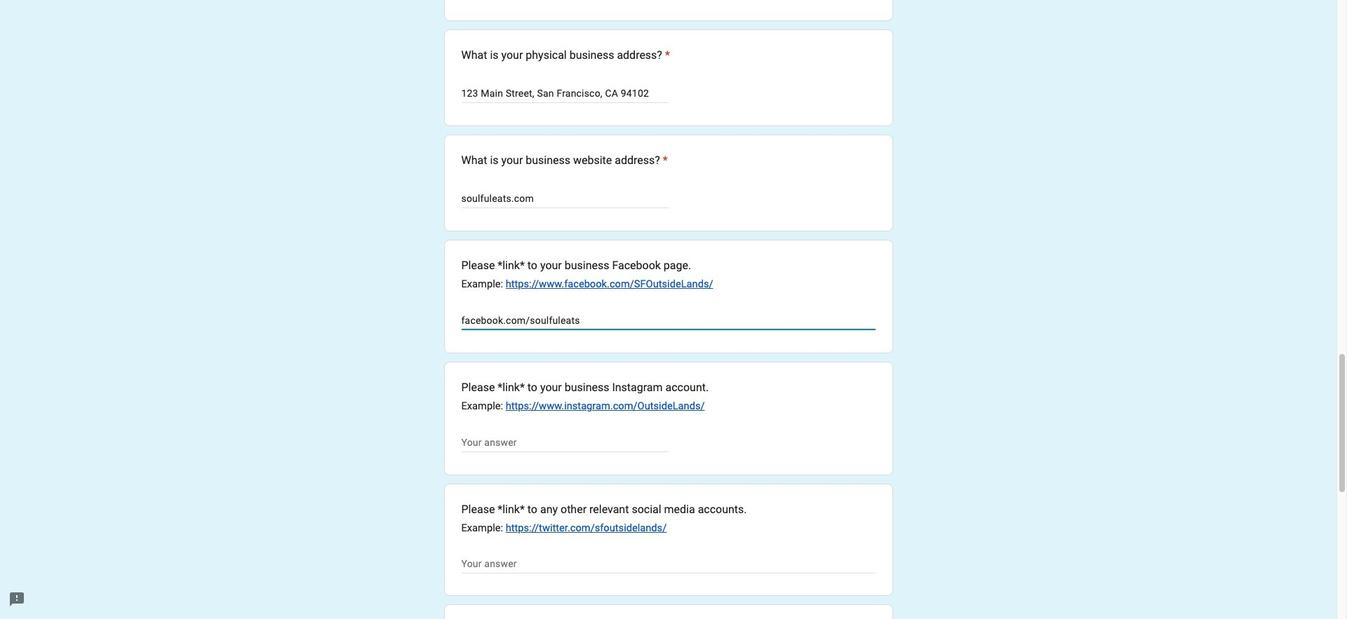 Task type: describe. For each thing, give the bounding box(es) containing it.
required question element for first heading from the bottom of the page
[[660, 153, 668, 169]]

required question element for 1st heading from the top
[[663, 47, 670, 64]]



Task type: locate. For each thing, give the bounding box(es) containing it.
None text field
[[461, 190, 669, 207]]

0 vertical spatial heading
[[461, 47, 670, 64]]

1 vertical spatial required question element
[[660, 153, 668, 169]]

report a problem to google image
[[8, 592, 25, 609]]

2 heading from the top
[[461, 153, 668, 169]]

0 vertical spatial required question element
[[663, 47, 670, 64]]

None url field
[[461, 313, 876, 329]]

1 heading from the top
[[461, 47, 670, 64]]

required question element
[[663, 47, 670, 64], [660, 153, 668, 169]]

None text field
[[461, 85, 669, 102], [461, 435, 669, 452], [461, 557, 876, 574], [461, 85, 669, 102], [461, 435, 669, 452], [461, 557, 876, 574]]

heading
[[461, 47, 670, 64], [461, 153, 668, 169]]

1 vertical spatial heading
[[461, 153, 668, 169]]



Task type: vqa. For each thing, say whether or not it's contained in the screenshot.
Just me! Option at left
no



